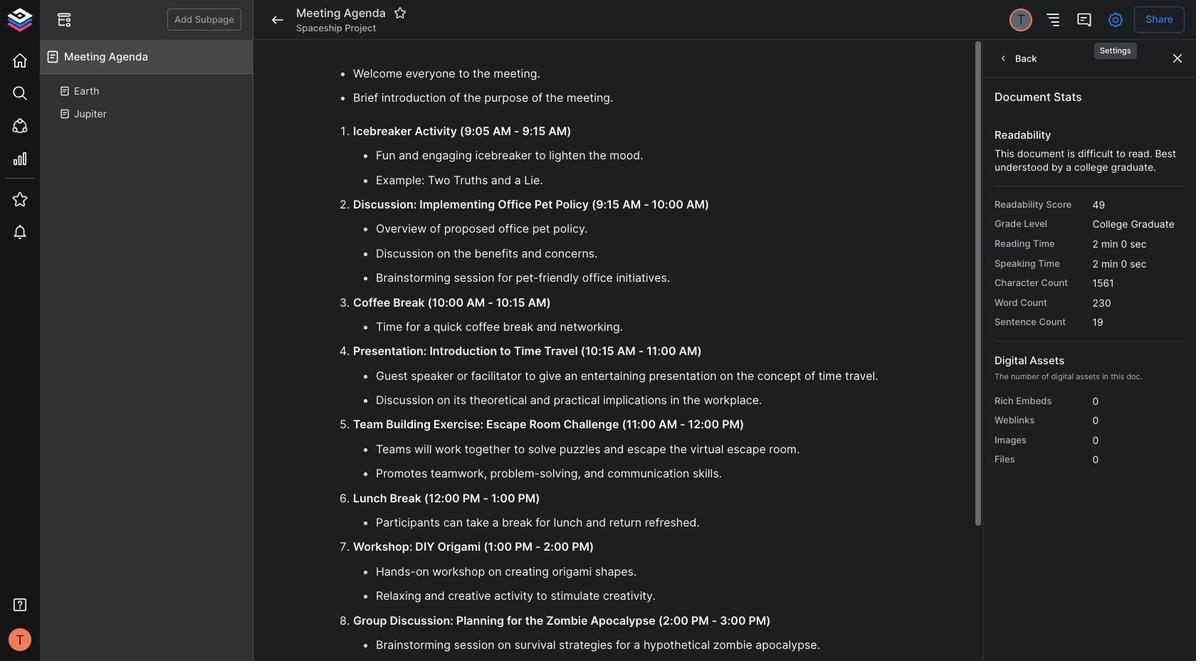 Task type: locate. For each thing, give the bounding box(es) containing it.
hide wiki image
[[56, 11, 73, 28]]

tooltip
[[1093, 33, 1138, 61]]

comments image
[[1076, 11, 1093, 28]]

favorite image
[[394, 7, 406, 20]]

table of contents image
[[1045, 11, 1062, 28]]

go back image
[[269, 11, 286, 28]]



Task type: describe. For each thing, give the bounding box(es) containing it.
settings image
[[1107, 11, 1124, 28]]



Task type: vqa. For each thing, say whether or not it's contained in the screenshot.
the Favorite icon
yes



